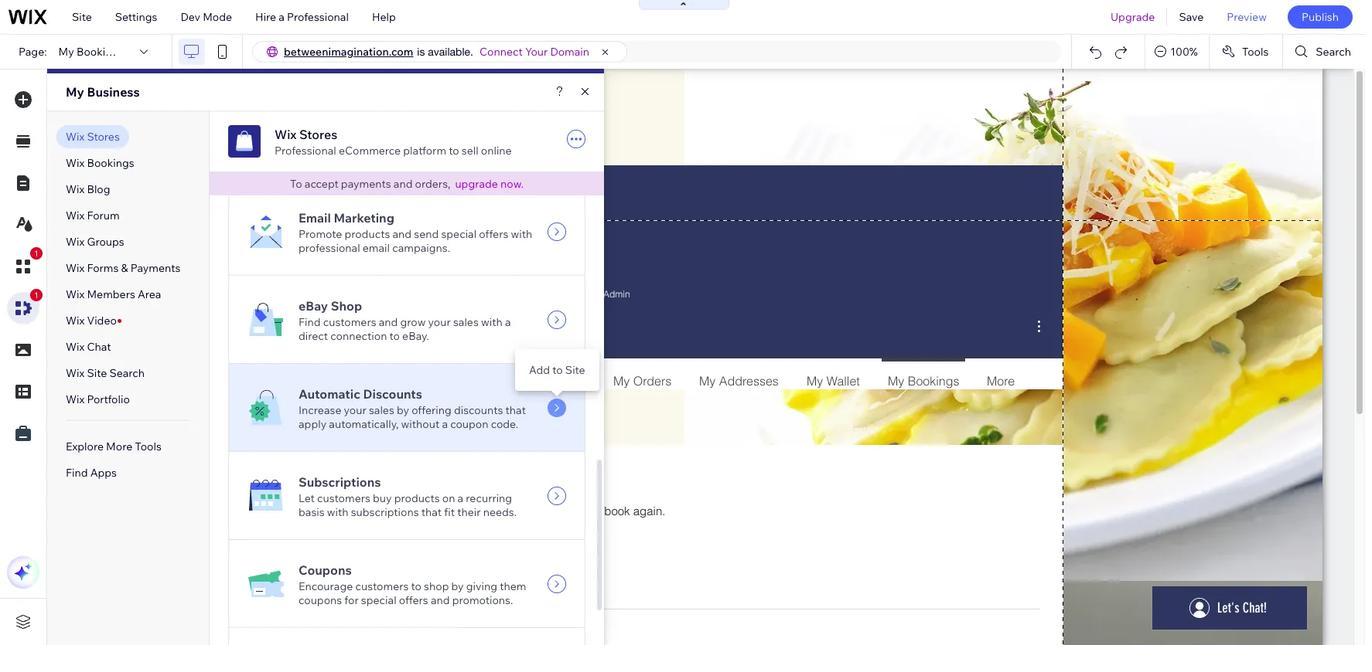 Task type: locate. For each thing, give the bounding box(es) containing it.
promotions.
[[452, 594, 513, 608]]

1 horizontal spatial search
[[1316, 45, 1351, 59]]

search
[[1316, 45, 1351, 59], [109, 367, 145, 381]]

wix for wix groups
[[66, 235, 85, 249]]

0 vertical spatial by
[[397, 403, 409, 417]]

0 vertical spatial my
[[58, 45, 74, 59]]

professional
[[287, 10, 349, 24], [275, 144, 336, 158]]

offers down the upgrade now. button
[[479, 227, 508, 241]]

to
[[290, 177, 302, 191]]

0 vertical spatial 1 button
[[7, 248, 43, 283]]

customers inside subscriptions let customers buy products on a recurring basis with subscriptions that fit their needs.
[[317, 492, 370, 506]]

customers inside coupons encourage customers to shop by giving them coupons for special offers and promotions.
[[355, 580, 409, 594]]

now.
[[501, 177, 524, 191]]

1 vertical spatial 1
[[34, 291, 39, 300]]

1 vertical spatial professional
[[275, 144, 336, 158]]

upgrade
[[1111, 10, 1155, 24]]

that left fit on the left bottom of page
[[421, 506, 442, 519]]

wix left video
[[66, 314, 85, 328]]

your inside ebay shop find customers and grow your sales with a direct connection to ebay.
[[428, 315, 451, 329]]

wix for wix blog
[[66, 183, 85, 196]]

by inside automatic discounts increase your sales by offering discounts that apply automatically, without a coupon code.
[[397, 403, 409, 417]]

domain
[[550, 45, 589, 59]]

find left apps
[[66, 466, 88, 480]]

1 vertical spatial customers
[[317, 492, 370, 506]]

professional
[[299, 241, 360, 255]]

wix
[[275, 127, 297, 142], [66, 130, 85, 144], [66, 156, 85, 170], [66, 183, 85, 196], [66, 209, 85, 223], [66, 235, 85, 249], [66, 261, 85, 275], [66, 288, 85, 302], [66, 314, 85, 328], [66, 340, 85, 354], [66, 367, 85, 381], [66, 393, 85, 407]]

0 vertical spatial search
[[1316, 45, 1351, 59]]

wix chat
[[66, 340, 111, 354]]

payments
[[131, 261, 181, 275]]

0 vertical spatial customers
[[323, 315, 376, 329]]

wix left chat
[[66, 340, 85, 354]]

automatic
[[299, 386, 360, 402]]

find
[[299, 315, 321, 329], [66, 466, 88, 480]]

customers
[[323, 315, 376, 329], [317, 492, 370, 506], [355, 580, 409, 594]]

ebay shop find customers and grow your sales with a direct connection to ebay.
[[299, 298, 511, 343]]

grow
[[400, 315, 426, 329]]

app_manager_wix_stores_tab_recommended_section_automatic_discounts_title image
[[248, 389, 285, 427]]

search up portfolio on the left
[[109, 367, 145, 381]]

shop
[[331, 298, 362, 314]]

sales
[[453, 315, 479, 329], [369, 403, 394, 417]]

offers inside coupons encourage customers to shop by giving them coupons for special offers and promotions.
[[399, 594, 428, 608]]

wix left forms
[[66, 261, 85, 275]]

by inside coupons encourage customers to shop by giving them coupons for special offers and promotions.
[[451, 580, 464, 594]]

1 vertical spatial bookings
[[87, 156, 134, 170]]

wix portfolio
[[66, 393, 130, 407]]

bookings up blog
[[87, 156, 134, 170]]

bookings up "my business"
[[77, 45, 124, 59]]

wix up wix bookings
[[66, 130, 85, 144]]

preview button
[[1216, 0, 1279, 34]]

special right "send"
[[441, 227, 477, 241]]

with for ebay shop
[[481, 315, 503, 329]]

sales inside ebay shop find customers and grow your sales with a direct connection to ebay.
[[453, 315, 479, 329]]

1 horizontal spatial with
[[481, 315, 503, 329]]

a inside automatic discounts increase your sales by offering discounts that apply automatically, without a coupon code.
[[442, 417, 448, 431]]

by down discounts
[[397, 403, 409, 417]]

wix right the wix stores image
[[275, 127, 297, 142]]

0 horizontal spatial your
[[344, 403, 366, 417]]

professional inside wix stores professional ecommerce platform to sell online
[[275, 144, 336, 158]]

campaigns.
[[392, 241, 450, 255]]

1 vertical spatial 1 button
[[7, 289, 43, 325]]

1 horizontal spatial special
[[441, 227, 477, 241]]

and left the orders,
[[394, 177, 413, 191]]

0 horizontal spatial search
[[109, 367, 145, 381]]

with inside ebay shop find customers and grow your sales with a direct connection to ebay.
[[481, 315, 503, 329]]

site up the "wix portfolio"
[[87, 367, 107, 381]]

0 vertical spatial that
[[505, 403, 526, 417]]

my left "business"
[[66, 84, 84, 100]]

stores up wix bookings
[[87, 130, 120, 144]]

business
[[87, 84, 140, 100]]

wix left the forum
[[66, 209, 85, 223]]

a inside subscriptions let customers buy products on a recurring basis with subscriptions that fit their needs.
[[458, 492, 464, 506]]

wix stores
[[66, 130, 120, 144]]

0 horizontal spatial products
[[345, 227, 390, 241]]

2 1 from the top
[[34, 291, 39, 300]]

0 horizontal spatial that
[[421, 506, 442, 519]]

offers right for
[[399, 594, 428, 608]]

0 horizontal spatial special
[[361, 594, 397, 608]]

hire a professional
[[255, 10, 349, 24]]

tools right the more
[[135, 440, 162, 454]]

search button
[[1284, 35, 1365, 69]]

my for my business
[[66, 84, 84, 100]]

1 horizontal spatial stores
[[299, 127, 337, 142]]

to
[[449, 144, 459, 158], [389, 329, 400, 343], [553, 364, 563, 377], [411, 580, 422, 594]]

to left shop
[[411, 580, 422, 594]]

wix left portfolio on the left
[[66, 393, 85, 407]]

stores inside wix stores professional ecommerce platform to sell online
[[299, 127, 337, 142]]

recurring
[[466, 492, 512, 506]]

0 vertical spatial bookings
[[77, 45, 124, 59]]

to inside wix stores professional ecommerce platform to sell online
[[449, 144, 459, 158]]

0 horizontal spatial by
[[397, 403, 409, 417]]

0 vertical spatial offers
[[479, 227, 508, 241]]

upgrade now. button
[[455, 177, 524, 191]]

wix for wix forms & payments
[[66, 261, 85, 275]]

1 button left wix video
[[7, 289, 43, 325]]

tools down preview button
[[1242, 45, 1269, 59]]

0 vertical spatial products
[[345, 227, 390, 241]]

is
[[417, 46, 425, 58]]

payments
[[341, 177, 391, 191]]

0 vertical spatial find
[[299, 315, 321, 329]]

products left on
[[394, 492, 440, 506]]

1 vertical spatial search
[[109, 367, 145, 381]]

1 horizontal spatial sales
[[453, 315, 479, 329]]

0 horizontal spatial offers
[[399, 594, 428, 608]]

1 horizontal spatial products
[[394, 492, 440, 506]]

1 vertical spatial your
[[344, 403, 366, 417]]

professional up "betweenimagination.com"
[[287, 10, 349, 24]]

stores for wix stores
[[87, 130, 120, 144]]

find inside ebay shop find customers and grow your sales with a direct connection to ebay.
[[299, 315, 321, 329]]

forms
[[87, 261, 119, 275]]

customers left shop
[[355, 580, 409, 594]]

1 vertical spatial products
[[394, 492, 440, 506]]

portfolio
[[87, 393, 130, 407]]

sales down discounts
[[369, 403, 394, 417]]

1
[[34, 249, 39, 258], [34, 291, 39, 300]]

wix video
[[66, 314, 117, 328]]

2 horizontal spatial with
[[511, 227, 532, 241]]

0 vertical spatial sales
[[453, 315, 479, 329]]

wix left blog
[[66, 183, 85, 196]]

sales right "ebay."
[[453, 315, 479, 329]]

to left "ebay."
[[389, 329, 400, 343]]

coupons encourage customers to shop by giving them coupons for special offers and promotions.
[[299, 563, 526, 608]]

2 1 button from the top
[[7, 289, 43, 325]]

wix site search
[[66, 367, 145, 381]]

1 vertical spatial by
[[451, 580, 464, 594]]

wix up wix blog
[[66, 156, 85, 170]]

and
[[394, 177, 413, 191], [393, 227, 412, 241], [379, 315, 398, 329], [431, 594, 450, 608]]

is available. connect your domain
[[417, 45, 589, 59]]

coupons
[[299, 594, 342, 608]]

and left "promotions."
[[431, 594, 450, 608]]

0 vertical spatial your
[[428, 315, 451, 329]]

platform
[[403, 144, 446, 158]]

tools button
[[1210, 35, 1283, 69]]

wix down "wix chat"
[[66, 367, 85, 381]]

find down the ebay
[[299, 315, 321, 329]]

sales inside automatic discounts increase your sales by offering discounts that apply automatically, without a coupon code.
[[369, 403, 394, 417]]

0 horizontal spatial with
[[327, 506, 349, 519]]

blog
[[87, 183, 110, 196]]

bookings for my bookings
[[77, 45, 124, 59]]

wix left groups on the top left
[[66, 235, 85, 249]]

0 vertical spatial special
[[441, 227, 477, 241]]

that right discounts
[[505, 403, 526, 417]]

apps
[[90, 466, 117, 480]]

and left "send"
[[393, 227, 412, 241]]

tools
[[1242, 45, 1269, 59], [135, 440, 162, 454]]

1 horizontal spatial offers
[[479, 227, 508, 241]]

bookings
[[77, 45, 124, 59], [87, 156, 134, 170]]

site
[[72, 10, 92, 24], [565, 364, 585, 377], [87, 367, 107, 381]]

customers down shop
[[323, 315, 376, 329]]

1 horizontal spatial that
[[505, 403, 526, 417]]

connect
[[480, 45, 523, 59]]

wix up wix video
[[66, 288, 85, 302]]

discounts
[[363, 386, 422, 402]]

0 vertical spatial tools
[[1242, 45, 1269, 59]]

available.
[[428, 46, 473, 58]]

with inside email marketing promote products and send special offers with professional email campaigns.
[[511, 227, 532, 241]]

my up "my business"
[[58, 45, 74, 59]]

search down publish
[[1316, 45, 1351, 59]]

shop
[[424, 580, 449, 594]]

promote
[[299, 227, 342, 241]]

1 1 from the top
[[34, 249, 39, 258]]

stores up accept
[[299, 127, 337, 142]]

1 vertical spatial find
[[66, 466, 88, 480]]

1 left "wix groups"
[[34, 249, 39, 258]]

1 horizontal spatial by
[[451, 580, 464, 594]]

0 horizontal spatial stores
[[87, 130, 120, 144]]

your down automatic
[[344, 403, 366, 417]]

1 vertical spatial offers
[[399, 594, 428, 608]]

members
[[87, 288, 135, 302]]

that
[[505, 403, 526, 417], [421, 506, 442, 519]]

apply
[[299, 417, 327, 431]]

1 vertical spatial my
[[66, 84, 84, 100]]

0 horizontal spatial find
[[66, 466, 88, 480]]

2 vertical spatial with
[[327, 506, 349, 519]]

1 vertical spatial with
[[481, 315, 503, 329]]

ebay.
[[402, 329, 429, 343]]

my
[[58, 45, 74, 59], [66, 84, 84, 100]]

0 vertical spatial professional
[[287, 10, 349, 24]]

my business
[[66, 84, 140, 100]]

0 vertical spatial with
[[511, 227, 532, 241]]

your right grow
[[428, 315, 451, 329]]

and inside ebay shop find customers and grow your sales with a direct connection to ebay.
[[379, 315, 398, 329]]

to left the sell
[[449, 144, 459, 158]]

professional up to
[[275, 144, 336, 158]]

tools inside "tools" button
[[1242, 45, 1269, 59]]

1 horizontal spatial your
[[428, 315, 451, 329]]

by right shop
[[451, 580, 464, 594]]

wix inside wix stores professional ecommerce platform to sell online
[[275, 127, 297, 142]]

products inside email marketing promote products and send special offers with professional email campaigns.
[[345, 227, 390, 241]]

1 horizontal spatial find
[[299, 315, 321, 329]]

save
[[1179, 10, 1204, 24]]

basis
[[299, 506, 325, 519]]

100%
[[1171, 45, 1198, 59]]

your
[[525, 45, 548, 59]]

1 left members
[[34, 291, 39, 300]]

bookings for wix bookings
[[87, 156, 134, 170]]

and left grow
[[379, 315, 398, 329]]

0 horizontal spatial sales
[[369, 403, 394, 417]]

and inside to accept payments and orders, upgrade now.
[[394, 177, 413, 191]]

1 vertical spatial special
[[361, 594, 397, 608]]

products
[[345, 227, 390, 241], [394, 492, 440, 506]]

products down marketing
[[345, 227, 390, 241]]

wix for wix site search
[[66, 367, 85, 381]]

1 vertical spatial that
[[421, 506, 442, 519]]

by for encourage
[[451, 580, 464, 594]]

my bookings
[[58, 45, 124, 59]]

special right for
[[361, 594, 397, 608]]

customers for coupons
[[355, 580, 409, 594]]

1 vertical spatial sales
[[369, 403, 394, 417]]

1 button left "wix groups"
[[7, 248, 43, 283]]

2 vertical spatial customers
[[355, 580, 409, 594]]

1 vertical spatial tools
[[135, 440, 162, 454]]

1 horizontal spatial tools
[[1242, 45, 1269, 59]]

customers down subscriptions
[[317, 492, 370, 506]]

send
[[414, 227, 439, 241]]

wix for wix stores professional ecommerce platform to sell online
[[275, 127, 297, 142]]

special inside coupons encourage customers to shop by giving them coupons for special offers and promotions.
[[361, 594, 397, 608]]

0 vertical spatial 1
[[34, 249, 39, 258]]



Task type: vqa. For each thing, say whether or not it's contained in the screenshot.
the leftmost Menu
no



Task type: describe. For each thing, give the bounding box(es) containing it.
app_manager_wix_stores_tab_recommended_section_email_marketing_title image
[[248, 213, 285, 250]]

site right the add
[[565, 364, 585, 377]]

to right the add
[[553, 364, 563, 377]]

marketing
[[334, 210, 394, 225]]

search inside button
[[1316, 45, 1351, 59]]

wix for wix chat
[[66, 340, 85, 354]]

help
[[372, 10, 396, 24]]

online
[[481, 144, 512, 158]]

connection
[[331, 329, 387, 343]]

your inside automatic discounts increase your sales by offering discounts that apply automatically, without a coupon code.
[[344, 403, 366, 417]]

betweenimagination.com
[[284, 45, 413, 59]]

accept
[[305, 177, 339, 191]]

100% button
[[1146, 35, 1209, 69]]

1 for second 1 button from the bottom
[[34, 249, 39, 258]]

needs.
[[483, 506, 517, 519]]

fit
[[444, 506, 455, 519]]

professional for a
[[287, 10, 349, 24]]

by for discounts
[[397, 403, 409, 417]]

wix bookings
[[66, 156, 134, 170]]

products inside subscriptions let customers buy products on a recurring basis with subscriptions that fit their needs.
[[394, 492, 440, 506]]

giving
[[466, 580, 497, 594]]

with for email marketing
[[511, 227, 532, 241]]

ebay
[[299, 298, 328, 314]]

subscriptions
[[351, 506, 419, 519]]

area
[[138, 288, 161, 302]]

hire
[[255, 10, 276, 24]]

chat
[[87, 340, 111, 354]]

direct
[[299, 329, 328, 343]]

on
[[442, 492, 455, 506]]

site up 'my bookings'
[[72, 10, 92, 24]]

forum
[[87, 209, 120, 223]]

to inside coupons encourage customers to shop by giving them coupons for special offers and promotions.
[[411, 580, 422, 594]]

more
[[106, 440, 132, 454]]

explore
[[66, 440, 104, 454]]

sell
[[462, 144, 479, 158]]

let
[[299, 492, 315, 506]]

&
[[121, 261, 128, 275]]

wix groups
[[66, 235, 124, 249]]

wix for wix video
[[66, 314, 85, 328]]

explore more tools
[[66, 440, 162, 454]]

subscriptions let customers buy products on a recurring basis with subscriptions that fit their needs.
[[299, 475, 517, 519]]

video
[[87, 314, 117, 328]]

app_manager_wix_stores_tab_recommended_section_ebay_shop_title image
[[248, 301, 285, 338]]

and inside coupons encourage customers to shop by giving them coupons for special offers and promotions.
[[431, 594, 450, 608]]

1 for first 1 button from the bottom of the page
[[34, 291, 39, 300]]

automatically,
[[329, 417, 399, 431]]

upgrade
[[455, 177, 498, 191]]

increase
[[299, 403, 341, 417]]

wix for wix stores
[[66, 130, 85, 144]]

email
[[299, 210, 331, 225]]

coupon
[[450, 417, 489, 431]]

wix blog
[[66, 183, 110, 196]]

their
[[457, 506, 481, 519]]

professional for stores
[[275, 144, 336, 158]]

0 horizontal spatial tools
[[135, 440, 162, 454]]

and inside email marketing promote products and send special offers with professional email campaigns.
[[393, 227, 412, 241]]

discounts
[[454, 403, 503, 417]]

to inside ebay shop find customers and grow your sales with a direct connection to ebay.
[[389, 329, 400, 343]]

wix for wix members area
[[66, 288, 85, 302]]

wix for wix bookings
[[66, 156, 85, 170]]

subscriptions
[[299, 475, 381, 490]]

wix forms & payments
[[66, 261, 181, 275]]

wix stores image
[[228, 125, 261, 158]]

wix for wix portfolio
[[66, 393, 85, 407]]

app_manager_wix_stores_tab_recommended_section_subscriptions_title image
[[248, 478, 285, 515]]

settings
[[115, 10, 157, 24]]

special inside email marketing promote products and send special offers with professional email campaigns.
[[441, 227, 477, 241]]

wix members area
[[66, 288, 161, 302]]

stores for wix stores professional ecommerce platform to sell online
[[299, 127, 337, 142]]

offering
[[412, 403, 452, 417]]

with inside subscriptions let customers buy products on a recurring basis with subscriptions that fit their needs.
[[327, 506, 349, 519]]

wix stores professional ecommerce platform to sell online
[[275, 127, 512, 158]]

add to site
[[529, 364, 585, 377]]

buy
[[373, 492, 392, 506]]

customers for subscriptions
[[317, 492, 370, 506]]

that inside subscriptions let customers buy products on a recurring basis with subscriptions that fit their needs.
[[421, 506, 442, 519]]

without
[[401, 417, 440, 431]]

for
[[344, 594, 359, 608]]

add
[[529, 364, 550, 377]]

to accept payments and orders, upgrade now.
[[290, 177, 524, 191]]

ecommerce
[[339, 144, 401, 158]]

email
[[363, 241, 390, 255]]

offers inside email marketing promote products and send special offers with professional email campaigns.
[[479, 227, 508, 241]]

coupons
[[299, 563, 352, 578]]

publish button
[[1288, 5, 1353, 29]]

wix for wix forum
[[66, 209, 85, 223]]

that inside automatic discounts increase your sales by offering discounts that apply automatically, without a coupon code.
[[505, 403, 526, 417]]

wix forum
[[66, 209, 120, 223]]

mode
[[203, 10, 232, 24]]

1 1 button from the top
[[7, 248, 43, 283]]

encourage
[[299, 580, 353, 594]]

my for my bookings
[[58, 45, 74, 59]]

preview
[[1227, 10, 1267, 24]]

code.
[[491, 417, 518, 431]]

automatic discounts increase your sales by offering discounts that apply automatically, without a coupon code.
[[299, 386, 526, 431]]

publish
[[1302, 10, 1339, 24]]

dev mode
[[181, 10, 232, 24]]

customers inside ebay shop find customers and grow your sales with a direct connection to ebay.
[[323, 315, 376, 329]]

save button
[[1168, 0, 1216, 34]]

orders,
[[415, 177, 451, 191]]

app_manager_wix_stores_tab_recommended_section_coupons_title image
[[248, 566, 285, 603]]

dev
[[181, 10, 200, 24]]

a inside ebay shop find customers and grow your sales with a direct connection to ebay.
[[505, 315, 511, 329]]



